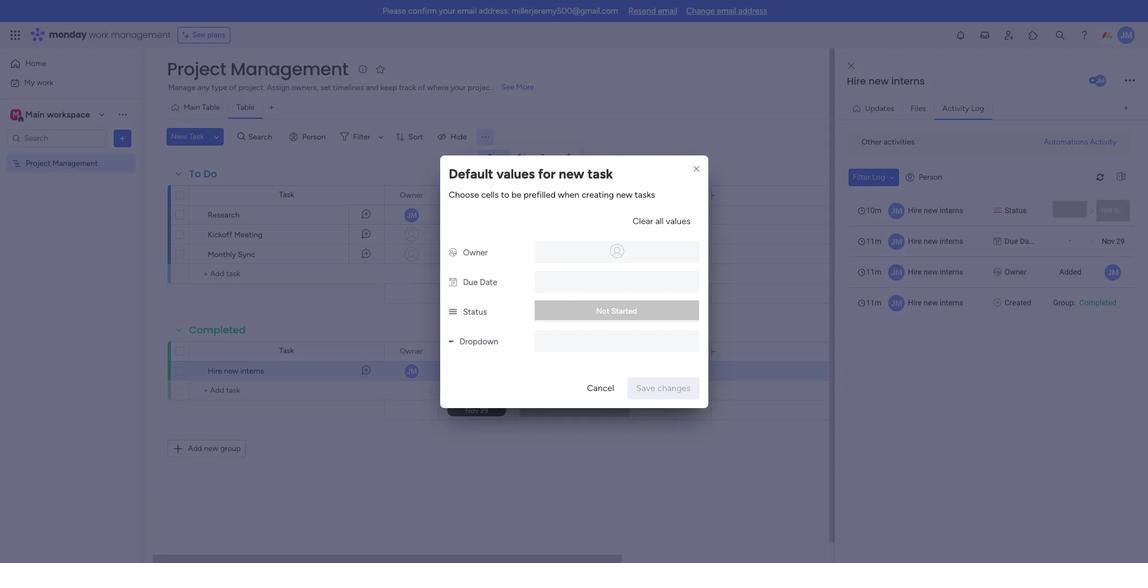 Task type: describe. For each thing, give the bounding box(es) containing it.
where
[[428, 83, 449, 92]]

add to favorites image
[[375, 64, 386, 75]]

workspace selection element
[[10, 108, 92, 122]]

filter for filter log
[[854, 172, 871, 182]]

sync
[[238, 250, 255, 260]]

group:
[[1054, 298, 1076, 307]]

filter log button
[[849, 169, 900, 186]]

column information image
[[620, 191, 629, 200]]

any
[[198, 83, 210, 92]]

0 vertical spatial project
[[167, 57, 226, 81]]

v2 multiple person column image
[[449, 248, 457, 258]]

interns for status
[[940, 206, 964, 215]]

search everything image
[[1055, 30, 1066, 41]]

email for resend email
[[658, 6, 678, 16]]

project management list box
[[0, 152, 140, 321]]

updates
[[866, 104, 895, 113]]

default
[[449, 166, 494, 182]]

tasks
[[635, 189, 655, 200]]

automations activity
[[1044, 137, 1118, 147]]

dropdown field for completed
[[653, 346, 694, 358]]

1 of from the left
[[229, 83, 237, 92]]

1 vertical spatial jeremy miller image
[[1094, 74, 1108, 88]]

oct
[[468, 249, 480, 257]]

see plans
[[192, 30, 226, 40]]

v2 done deadline image
[[443, 230, 452, 240]]

inbox image
[[980, 30, 991, 41]]

monday work management
[[49, 29, 171, 41]]

task
[[588, 166, 613, 182]]

nov
[[1102, 237, 1115, 246]]

owner field for to do
[[397, 189, 426, 202]]

hide button
[[433, 128, 474, 146]]

hire new interns for completed
[[909, 298, 964, 307]]

keep
[[381, 83, 397, 92]]

Project Management field
[[164, 57, 351, 81]]

main workspace
[[25, 109, 90, 120]]

1 vertical spatial not
[[597, 307, 610, 316]]

3 11m from the top
[[867, 298, 882, 307]]

not inside list box
[[1101, 206, 1113, 215]]

status field for completed
[[561, 346, 589, 358]]

millerjeremy500@gmail.com
[[512, 6, 618, 16]]

new inside field
[[869, 74, 889, 88]]

other activities
[[862, 137, 915, 147]]

completed inside 'field'
[[189, 323, 246, 337]]

added
[[1060, 268, 1082, 276]]

0 vertical spatial angle down image
[[214, 133, 219, 141]]

my
[[24, 78, 35, 87]]

refresh image
[[1092, 173, 1110, 181]]

hire new interns inside 'hire new interns' field
[[847, 74, 925, 88]]

confirm
[[408, 6, 437, 16]]

hide
[[451, 132, 467, 142]]

11m for owner
[[867, 268, 882, 276]]

0 vertical spatial person button
[[285, 128, 332, 146]]

add new group button
[[168, 441, 246, 458]]

done
[[566, 230, 584, 239]]

home button
[[7, 55, 118, 73]]

column information image for status
[[620, 347, 629, 356]]

new inside button
[[204, 444, 219, 454]]

values inside button
[[666, 216, 691, 226]]

other
[[862, 137, 882, 147]]

1 vertical spatial started
[[612, 307, 638, 316]]

v2 status image
[[449, 307, 457, 317]]

main for main workspace
[[25, 109, 45, 120]]

show board description image
[[356, 64, 369, 75]]

clear
[[633, 216, 654, 226]]

email for change email address
[[717, 6, 737, 16]]

Search in workspace field
[[23, 132, 92, 145]]

group: completed
[[1054, 298, 1117, 307]]

to
[[501, 189, 510, 200]]

group
[[220, 444, 241, 454]]

owner left choose
[[400, 191, 423, 200]]

task for completed
[[279, 346, 294, 356]]

timelines
[[333, 83, 364, 92]]

see more link
[[500, 82, 535, 93]]

hire for due date
[[909, 237, 922, 246]]

cancel
[[587, 383, 615, 393]]

new
[[171, 132, 187, 141]]

table inside button
[[237, 103, 255, 112]]

invite members image
[[1004, 30, 1015, 41]]

management
[[111, 29, 171, 41]]

main table
[[184, 103, 220, 112]]

to do
[[189, 167, 217, 181]]

type
[[212, 83, 227, 92]]

created
[[1005, 298, 1032, 307]]

all
[[656, 216, 664, 226]]

plans
[[207, 30, 226, 40]]

hire for owner
[[909, 268, 922, 276]]

project
[[468, 83, 493, 92]]

table inside button
[[202, 103, 220, 112]]

change
[[687, 6, 715, 16]]

1 vertical spatial person
[[919, 173, 943, 182]]

clear all values button
[[624, 210, 700, 232]]

hire for status
[[909, 206, 922, 215]]

status inside list box
[[1005, 206, 1027, 215]]

interns inside field
[[892, 74, 925, 88]]

activity log button
[[935, 100, 993, 117]]

workspace
[[47, 109, 90, 120]]

interns for due date
[[940, 237, 964, 246]]

dapulse x slim image
[[694, 164, 700, 174]]

apps image
[[1028, 30, 1039, 41]]

please confirm your email address: millerjeremy500@gmail.com
[[383, 6, 618, 16]]

manage any type of project. assign owners, set timelines and keep track of where your project stands.
[[168, 83, 519, 92]]

nov 29
[[1102, 237, 1125, 246]]

task inside button
[[189, 132, 204, 141]]

1 horizontal spatial project management
[[167, 57, 349, 81]]

1 horizontal spatial management
[[231, 57, 349, 81]]

more
[[517, 82, 534, 92]]

management inside list box
[[53, 159, 98, 168]]

default values for new task
[[449, 166, 613, 182]]

updates button
[[849, 100, 903, 117]]

clear all values
[[633, 216, 691, 226]]

1 vertical spatial person button
[[902, 169, 949, 186]]

choose
[[449, 189, 479, 200]]

prefilled
[[524, 189, 556, 200]]

0 horizontal spatial dapulse date column image
[[449, 277, 457, 287]]

automations
[[1044, 137, 1089, 147]]

my work button
[[7, 74, 118, 92]]

0 vertical spatial person
[[302, 132, 326, 142]]

log for filter log
[[873, 172, 886, 182]]

see for see more
[[502, 82, 515, 92]]

track
[[399, 83, 417, 92]]

10m
[[867, 206, 882, 215]]

monday
[[49, 29, 87, 41]]

menu image
[[481, 132, 491, 142]]

see plans button
[[177, 27, 231, 43]]

started inside list box
[[1115, 206, 1138, 215]]

project management inside list box
[[26, 159, 98, 168]]

assign
[[267, 83, 290, 92]]

To Do field
[[186, 167, 220, 181]]

change email address link
[[687, 6, 768, 16]]

hire inside field
[[847, 74, 867, 88]]

log for activity log
[[972, 104, 985, 113]]

12
[[482, 249, 489, 257]]

research
[[208, 211, 240, 220]]

kickoff
[[208, 230, 232, 240]]

oct 12
[[468, 249, 489, 257]]

project inside list box
[[26, 159, 51, 168]]



Task type: locate. For each thing, give the bounding box(es) containing it.
project down search in workspace field
[[26, 159, 51, 168]]

dapulse plus image
[[994, 297, 1002, 309]]

1 vertical spatial values
[[666, 216, 691, 226]]

add
[[188, 444, 202, 454]]

main inside workspace selection element
[[25, 109, 45, 120]]

1 horizontal spatial not started
[[1101, 206, 1138, 215]]

close image
[[849, 62, 855, 70]]

owner field left v2 dropdown column icon
[[397, 346, 426, 358]]

1 horizontal spatial of
[[418, 83, 426, 92]]

main table button
[[167, 99, 228, 117]]

1 horizontal spatial main
[[184, 103, 200, 112]]

resend email link
[[629, 6, 678, 16]]

2 vertical spatial task
[[279, 346, 294, 356]]

0 vertical spatial activity
[[943, 104, 970, 113]]

v2 search image
[[238, 131, 246, 143]]

stands.
[[495, 83, 519, 92]]

manage
[[168, 83, 196, 92]]

sort
[[409, 132, 423, 142]]

0 horizontal spatial not started
[[597, 307, 638, 316]]

workspace image
[[10, 109, 21, 121]]

column information image left be
[[501, 191, 510, 200]]

status field down task at top
[[561, 189, 589, 202]]

dropdown for completed
[[655, 347, 691, 356]]

1 horizontal spatial work
[[89, 29, 109, 41]]

see inside button
[[192, 30, 205, 40]]

values up be
[[497, 166, 535, 182]]

1 vertical spatial management
[[53, 159, 98, 168]]

set
[[321, 83, 331, 92]]

project management
[[167, 57, 349, 81], [26, 159, 98, 168]]

1 vertical spatial task
[[279, 190, 294, 200]]

m
[[13, 110, 19, 119]]

address:
[[479, 6, 510, 16]]

main inside button
[[184, 103, 200, 112]]

owner right v2 multiple person column image
[[463, 248, 488, 258]]

1 horizontal spatial dapulse date column image
[[994, 236, 1002, 247]]

dropdown for to do
[[655, 191, 691, 200]]

choose cells to be prefilled when creating new tasks
[[449, 189, 655, 200]]

main for main table
[[184, 103, 200, 112]]

0 horizontal spatial angle down image
[[214, 133, 219, 141]]

activity log
[[943, 104, 985, 113]]

filter up 10m at the top of page
[[854, 172, 871, 182]]

owner left v2 dropdown column icon
[[400, 347, 423, 356]]

be
[[512, 189, 522, 200]]

1 vertical spatial see
[[502, 82, 515, 92]]

0 horizontal spatial log
[[873, 172, 886, 182]]

work for my
[[37, 78, 53, 87]]

email
[[458, 6, 477, 16], [658, 6, 678, 16], [717, 6, 737, 16]]

1 horizontal spatial add view image
[[1125, 104, 1129, 113]]

1 horizontal spatial started
[[1115, 206, 1138, 215]]

filter for filter
[[353, 132, 371, 142]]

notifications image
[[956, 30, 967, 41]]

0 vertical spatial task
[[189, 132, 204, 141]]

files
[[911, 104, 927, 113]]

due date field right v2 dropdown column icon
[[459, 346, 496, 358]]

0 horizontal spatial not
[[597, 307, 610, 316]]

log up 10m at the top of page
[[873, 172, 886, 182]]

0 vertical spatial 11m
[[867, 237, 882, 246]]

due
[[461, 191, 475, 200], [1005, 237, 1019, 246], [463, 277, 478, 287], [461, 347, 475, 356]]

2 email from the left
[[658, 6, 678, 16]]

arrow down image
[[375, 130, 388, 144]]

hire for completed
[[909, 298, 922, 307]]

11m
[[867, 237, 882, 246], [867, 268, 882, 276], [867, 298, 882, 307]]

owner right v2 multiple person column icon
[[1005, 268, 1027, 276]]

management up assign
[[231, 57, 349, 81]]

v2 multiple person column image
[[994, 266, 1002, 278]]

0 vertical spatial work
[[89, 29, 109, 41]]

1 horizontal spatial project
[[167, 57, 226, 81]]

person button right search field at the top of the page
[[285, 128, 332, 146]]

automations activity button
[[1040, 133, 1122, 151]]

status field for to do
[[561, 189, 589, 202]]

project management down search in workspace field
[[26, 159, 98, 168]]

work right my
[[37, 78, 53, 87]]

0 horizontal spatial started
[[612, 307, 638, 316]]

angle down image
[[214, 133, 219, 141], [890, 174, 895, 181]]

and
[[366, 83, 379, 92]]

0 horizontal spatial table
[[202, 103, 220, 112]]

filter inside button
[[854, 172, 871, 182]]

1 vertical spatial project management
[[26, 159, 98, 168]]

resend
[[629, 6, 656, 16]]

0 horizontal spatial column information image
[[501, 191, 510, 200]]

1 horizontal spatial email
[[658, 6, 678, 16]]

v2 dropdown column image
[[449, 337, 454, 347]]

1 horizontal spatial column information image
[[620, 347, 629, 356]]

column information image for due date
[[501, 191, 510, 200]]

1 vertical spatial status field
[[561, 346, 589, 358]]

creating
[[582, 189, 614, 200]]

0 vertical spatial owner field
[[397, 189, 426, 202]]

list box
[[849, 195, 1138, 318]]

cells
[[482, 189, 499, 200]]

home
[[25, 59, 46, 68]]

2 of from the left
[[418, 83, 426, 92]]

email left 'address:'
[[458, 6, 477, 16]]

1 vertical spatial 11m
[[867, 268, 882, 276]]

hire new interns
[[847, 74, 925, 88], [909, 206, 964, 215], [909, 237, 964, 246], [909, 268, 964, 276], [909, 298, 964, 307], [208, 367, 264, 376]]

owner field for completed
[[397, 346, 426, 358]]

export to excel image
[[1113, 173, 1131, 181]]

Completed field
[[186, 323, 249, 338]]

0 vertical spatial dropdown field
[[653, 189, 694, 202]]

cancel button
[[579, 378, 623, 400]]

1 vertical spatial log
[[873, 172, 886, 182]]

Owner field
[[397, 189, 426, 202], [397, 346, 426, 358]]

resend email
[[629, 6, 678, 16]]

0 horizontal spatial person
[[302, 132, 326, 142]]

main right workspace image
[[25, 109, 45, 120]]

0 horizontal spatial person button
[[285, 128, 332, 146]]

log down 'hire new interns' field on the top of the page
[[972, 104, 985, 113]]

files button
[[903, 100, 935, 117]]

1 horizontal spatial see
[[502, 82, 515, 92]]

work inside button
[[37, 78, 53, 87]]

project.
[[238, 83, 265, 92]]

1 horizontal spatial table
[[237, 103, 255, 112]]

0 horizontal spatial jeremy miller image
[[1094, 74, 1108, 88]]

0 vertical spatial management
[[231, 57, 349, 81]]

new
[[869, 74, 889, 88], [559, 166, 585, 182], [617, 189, 633, 200], [924, 206, 939, 215], [924, 237, 939, 246], [924, 268, 939, 276], [924, 298, 939, 307], [224, 367, 239, 376], [204, 444, 219, 454]]

person
[[302, 132, 326, 142], [919, 173, 943, 182]]

owner inside list box
[[1005, 268, 1027, 276]]

add new group
[[188, 444, 241, 454]]

filter log
[[854, 172, 886, 182]]

0 vertical spatial status field
[[561, 189, 589, 202]]

0 vertical spatial project management
[[167, 57, 349, 81]]

0 horizontal spatial see
[[192, 30, 205, 40]]

owner field left choose
[[397, 189, 426, 202]]

see more
[[502, 82, 534, 92]]

hire new interns for owner
[[909, 268, 964, 276]]

1 owner field from the top
[[397, 189, 426, 202]]

table button
[[228, 99, 263, 117]]

kickoff meeting
[[208, 230, 263, 240]]

activity
[[943, 104, 970, 113], [1091, 137, 1118, 147]]

main down manage
[[184, 103, 200, 112]]

activities
[[884, 137, 915, 147]]

status
[[564, 191, 586, 200], [1005, 206, 1027, 215], [463, 307, 487, 317], [564, 347, 586, 356]]

sort button
[[391, 128, 430, 146]]

0 horizontal spatial work
[[37, 78, 53, 87]]

work for monday
[[89, 29, 109, 41]]

values right all
[[666, 216, 691, 226]]

0 vertical spatial started
[[1115, 206, 1138, 215]]

Dropdown field
[[653, 189, 694, 202], [653, 346, 694, 358]]

column information image
[[501, 191, 510, 200], [620, 347, 629, 356]]

new task button
[[167, 128, 208, 146]]

2 dropdown field from the top
[[653, 346, 694, 358]]

owners,
[[292, 83, 319, 92]]

Status field
[[561, 189, 589, 202], [561, 346, 589, 358]]

management down search in workspace field
[[53, 159, 98, 168]]

2 horizontal spatial email
[[717, 6, 737, 16]]

0 vertical spatial due date field
[[459, 189, 496, 202]]

1 11m from the top
[[867, 237, 882, 246]]

1 horizontal spatial activity
[[1091, 137, 1118, 147]]

values
[[497, 166, 535, 182], [666, 216, 691, 226]]

see left plans
[[192, 30, 205, 40]]

0 horizontal spatial add view image
[[270, 104, 274, 112]]

angle down image left v2 search image
[[214, 133, 219, 141]]

1 horizontal spatial jeremy miller image
[[1118, 26, 1136, 44]]

filter left "arrow down" icon
[[353, 132, 371, 142]]

monthly
[[208, 250, 236, 260]]

person button
[[285, 128, 332, 146], [902, 169, 949, 186]]

0 horizontal spatial project management
[[26, 159, 98, 168]]

0 vertical spatial log
[[972, 104, 985, 113]]

of
[[229, 83, 237, 92], [418, 83, 426, 92]]

table down project.
[[237, 103, 255, 112]]

angle down image right filter log
[[890, 174, 895, 181]]

0 horizontal spatial filter
[[353, 132, 371, 142]]

dapulse date column image down v2 overdue deadline image at the left top of the page
[[449, 277, 457, 287]]

change email address
[[687, 6, 768, 16]]

0 horizontal spatial completed
[[189, 323, 246, 337]]

1 vertical spatial activity
[[1091, 137, 1118, 147]]

interns for completed
[[940, 298, 964, 307]]

project
[[167, 57, 226, 81], [26, 159, 51, 168]]

email right change
[[717, 6, 737, 16]]

0 vertical spatial filter
[[353, 132, 371, 142]]

of right track
[[418, 83, 426, 92]]

0 vertical spatial dapulse date column image
[[994, 236, 1002, 247]]

0 horizontal spatial of
[[229, 83, 237, 92]]

Due Date field
[[459, 189, 496, 202], [459, 346, 496, 358]]

0 horizontal spatial main
[[25, 109, 45, 120]]

Search field
[[246, 129, 279, 145]]

0 horizontal spatial values
[[497, 166, 535, 182]]

1 vertical spatial dropdown field
[[653, 346, 694, 358]]

activity down 'hire new interns' field on the top of the page
[[943, 104, 970, 113]]

option
[[0, 153, 140, 156]]

filter button
[[336, 128, 388, 146]]

1 horizontal spatial not
[[1101, 206, 1113, 215]]

2 status field from the top
[[561, 346, 589, 358]]

column information image up cancel "button"
[[620, 347, 629, 356]]

task
[[189, 132, 204, 141], [279, 190, 294, 200], [279, 346, 294, 356]]

see
[[192, 30, 205, 40], [502, 82, 515, 92]]

completed
[[1080, 298, 1117, 307], [189, 323, 246, 337]]

activity up refresh image
[[1091, 137, 1118, 147]]

1 vertical spatial angle down image
[[890, 174, 895, 181]]

task for to do
[[279, 190, 294, 200]]

dropdown field for to do
[[653, 189, 694, 202]]

1 horizontal spatial angle down image
[[890, 174, 895, 181]]

1 horizontal spatial person
[[919, 173, 943, 182]]

0 horizontal spatial project
[[26, 159, 51, 168]]

project management up project.
[[167, 57, 349, 81]]

1 email from the left
[[458, 6, 477, 16]]

0 vertical spatial not started
[[1101, 206, 1138, 215]]

interns for owner
[[940, 268, 964, 276]]

0 vertical spatial values
[[497, 166, 535, 182]]

your right confirm
[[439, 6, 456, 16]]

29
[[1117, 237, 1125, 246]]

list box containing 10m
[[849, 195, 1138, 318]]

help image
[[1080, 30, 1091, 41]]

owner
[[400, 191, 423, 200], [463, 248, 488, 258], [1005, 268, 1027, 276], [400, 347, 423, 356]]

1 dropdown field from the top
[[653, 189, 694, 202]]

1 status field from the top
[[561, 189, 589, 202]]

filter inside popup button
[[353, 132, 371, 142]]

1 vertical spatial due date field
[[459, 346, 496, 358]]

interns
[[892, 74, 925, 88], [940, 206, 964, 215], [940, 237, 964, 246], [940, 268, 964, 276], [940, 298, 964, 307], [240, 367, 264, 376]]

1 vertical spatial owner field
[[397, 346, 426, 358]]

see for see plans
[[192, 30, 205, 40]]

1 vertical spatial column information image
[[620, 347, 629, 356]]

table down any
[[202, 103, 220, 112]]

angle down image inside filter log button
[[890, 174, 895, 181]]

to
[[189, 167, 201, 181]]

0 vertical spatial completed
[[1080, 298, 1117, 307]]

2 due date field from the top
[[459, 346, 496, 358]]

dapulse date column image up v2 multiple person column icon
[[994, 236, 1002, 247]]

0 vertical spatial see
[[192, 30, 205, 40]]

1 due date field from the top
[[459, 189, 496, 202]]

for
[[538, 166, 556, 182]]

Hire new interns field
[[845, 74, 1088, 89]]

0 vertical spatial jeremy miller image
[[1118, 26, 1136, 44]]

new task
[[171, 132, 204, 141]]

hire new interns for status
[[909, 206, 964, 215]]

2 owner field from the top
[[397, 346, 426, 358]]

2 table from the left
[[237, 103, 255, 112]]

0 vertical spatial not
[[1101, 206, 1113, 215]]

work right monday on the left top
[[89, 29, 109, 41]]

11m for due date
[[867, 237, 882, 246]]

select product image
[[10, 30, 21, 41]]

table
[[202, 103, 220, 112], [237, 103, 255, 112]]

1 horizontal spatial completed
[[1080, 298, 1117, 307]]

v2 overdue deadline image
[[443, 249, 452, 260]]

0 vertical spatial column information image
[[501, 191, 510, 200]]

main
[[184, 103, 200, 112], [25, 109, 45, 120]]

0 horizontal spatial management
[[53, 159, 98, 168]]

my work
[[24, 78, 53, 87]]

of right type
[[229, 83, 237, 92]]

0 vertical spatial your
[[439, 6, 456, 16]]

your right where
[[451, 83, 466, 92]]

email right resend
[[658, 6, 678, 16]]

1 horizontal spatial log
[[972, 104, 985, 113]]

meeting
[[234, 230, 263, 240]]

1 vertical spatial filter
[[854, 172, 871, 182]]

1 vertical spatial dapulse date column image
[[449, 277, 457, 287]]

see left more
[[502, 82, 515, 92]]

person button down activities
[[902, 169, 949, 186]]

0 horizontal spatial email
[[458, 6, 477, 16]]

do
[[204, 167, 217, 181]]

when
[[558, 189, 580, 200]]

jeremy miller image
[[1118, 26, 1136, 44], [1094, 74, 1108, 88]]

dapulse date column image
[[994, 236, 1002, 247], [449, 277, 457, 287]]

add view image
[[270, 104, 274, 112], [1125, 104, 1129, 113]]

hire new interns for due date
[[909, 237, 964, 246]]

1 horizontal spatial filter
[[854, 172, 871, 182]]

project up any
[[167, 57, 226, 81]]

1 vertical spatial your
[[451, 83, 466, 92]]

2 vertical spatial 11m
[[867, 298, 882, 307]]

1 vertical spatial not started
[[597, 307, 638, 316]]

2 11m from the top
[[867, 268, 882, 276]]

1 horizontal spatial person button
[[902, 169, 949, 186]]

1 horizontal spatial values
[[666, 216, 691, 226]]

0 horizontal spatial activity
[[943, 104, 970, 113]]

status field up cancel
[[561, 346, 589, 358]]

not
[[1101, 206, 1113, 215], [597, 307, 610, 316]]

3 email from the left
[[717, 6, 737, 16]]

1 table from the left
[[202, 103, 220, 112]]

due date field down default
[[459, 189, 496, 202]]



Task type: vqa. For each thing, say whether or not it's contained in the screenshot.
UPDATE FEED image
no



